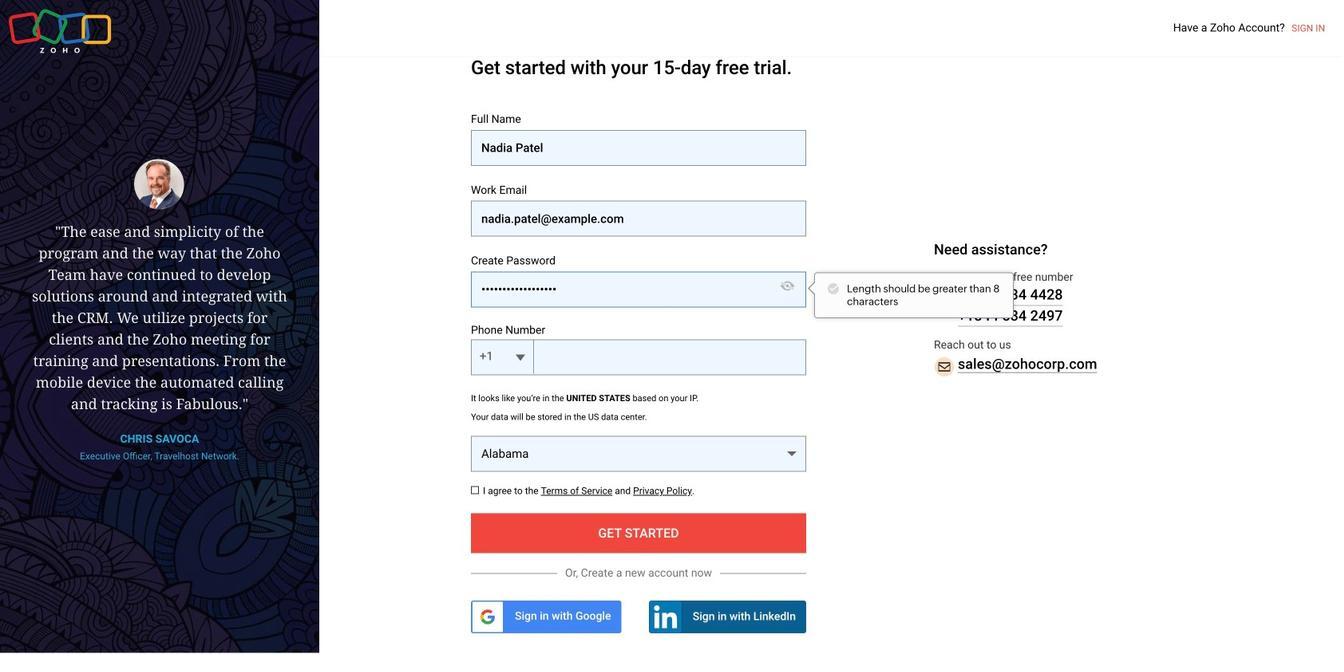 Task type: describe. For each thing, give the bounding box(es) containing it.
Enter your email email field
[[471, 201, 806, 237]]



Task type: locate. For each thing, give the bounding box(es) containing it.
Enter password for your account password field
[[471, 272, 806, 308]]

Enter your name text field
[[471, 130, 806, 166]]

None submit
[[471, 514, 806, 554]]

Enter your phone number text field
[[471, 340, 806, 376]]



Task type: vqa. For each thing, say whether or not it's contained in the screenshot.
coming
no



